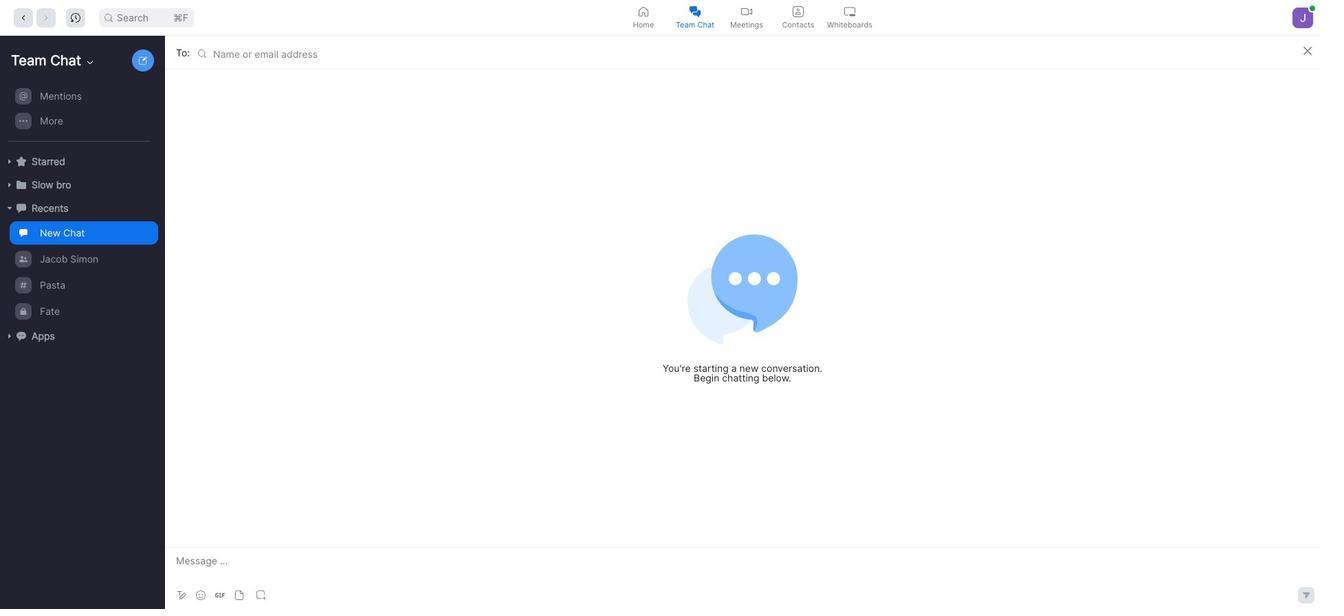 Task type: vqa. For each thing, say whether or not it's contained in the screenshot.
⌘F
no



Task type: locate. For each thing, give the bounding box(es) containing it.
home small image
[[638, 6, 649, 17], [638, 6, 649, 17]]

video on image
[[741, 6, 752, 17], [741, 6, 752, 17]]

star image
[[17, 157, 26, 166]]

chevron left small image
[[19, 13, 28, 22], [19, 13, 28, 22]]

tree
[[0, 83, 162, 362]]

apps tree item
[[6, 325, 158, 348]]

emoji image
[[196, 591, 206, 600]]

chat image
[[17, 203, 26, 213], [17, 203, 26, 213]]

recents group
[[0, 220, 158, 325]]

gif image
[[215, 591, 225, 600]]

magnifier image
[[105, 13, 113, 22], [105, 13, 113, 22]]

folder image
[[17, 180, 26, 190], [17, 180, 26, 190]]

screenshot image
[[257, 591, 266, 600], [257, 591, 266, 600]]

new image
[[139, 56, 147, 65], [139, 56, 147, 65]]

group
[[0, 84, 158, 142]]

tab list
[[618, 0, 876, 35]]

team chat image
[[690, 6, 701, 17], [690, 6, 701, 17]]

history image
[[71, 13, 80, 22]]

chevron down small image
[[85, 57, 96, 68], [85, 57, 96, 68]]

file image
[[235, 591, 244, 600], [235, 591, 244, 600]]

triangle right image
[[6, 157, 14, 166], [6, 157, 14, 166], [6, 332, 14, 340], [6, 332, 14, 340]]

triangle right image
[[6, 181, 14, 189], [6, 181, 14, 189], [6, 204, 14, 213], [6, 204, 14, 213]]

online image
[[1310, 5, 1315, 11], [1310, 5, 1315, 11]]

emoji image
[[196, 591, 206, 600]]

history image
[[71, 13, 80, 22]]

close image
[[1304, 47, 1312, 55], [1304, 47, 1312, 55]]

chatbot image
[[17, 331, 26, 341], [17, 331, 26, 341]]

None text field
[[213, 48, 216, 60]]

whiteboard small image
[[844, 6, 856, 17], [844, 6, 856, 17]]

recents tree item
[[6, 197, 158, 220]]

format image
[[176, 590, 187, 601], [176, 590, 187, 601]]

magnifier image
[[198, 49, 206, 57], [198, 49, 206, 57]]



Task type: describe. For each thing, give the bounding box(es) containing it.
profile contact image
[[793, 6, 804, 17]]

slow bro tree item
[[6, 173, 158, 197]]

star image
[[17, 157, 26, 166]]

gif image
[[215, 591, 225, 600]]

profile contact image
[[793, 6, 804, 17]]

starred tree item
[[6, 150, 158, 173]]



